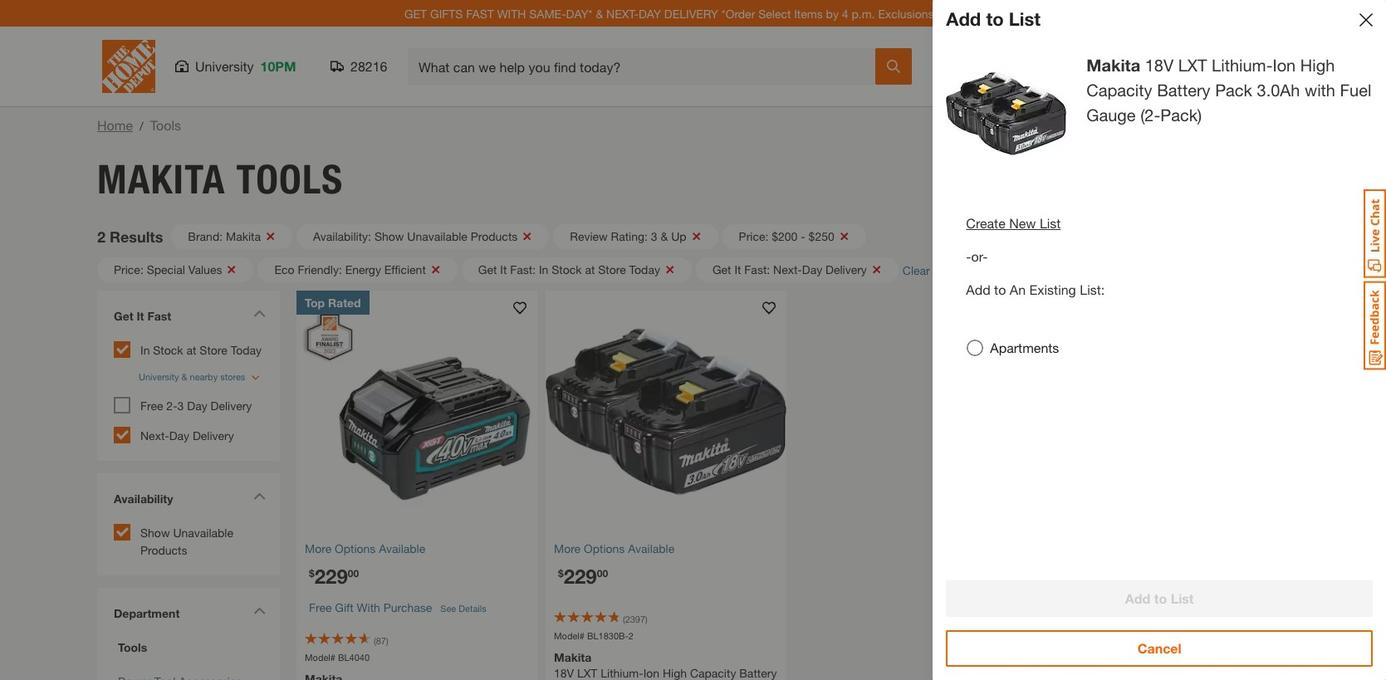 Task type: describe. For each thing, give the bounding box(es) containing it.
rated
[[328, 296, 361, 310]]

0 vertical spatial &
[[596, 6, 603, 20]]

results
[[110, 227, 163, 245]]

0 vertical spatial tools
[[150, 117, 181, 133]]

in inside button
[[539, 262, 548, 277]]

fast: for next-
[[744, 262, 770, 277]]

high
[[1300, 56, 1335, 75]]

get for get it fast: next-day delivery
[[713, 262, 731, 277]]

-or-
[[966, 248, 988, 264]]

makita down /
[[97, 155, 226, 203]]

model# for model# bl1830b-2
[[554, 630, 585, 641]]

an
[[1010, 282, 1026, 297]]

with
[[357, 600, 380, 615]]

store inside button
[[598, 262, 626, 277]]

get it fast: next-day delivery button
[[696, 257, 898, 282]]

price: $200 - $250 button
[[722, 224, 866, 249]]

in stock at store today link
[[140, 343, 262, 357]]

services
[[1006, 70, 1057, 86]]

cancel
[[1137, 640, 1181, 656]]

shop
[[934, 70, 965, 86]]

1 vertical spatial delivery
[[211, 398, 252, 412]]

model# bl4040
[[305, 652, 370, 663]]

- inside button
[[801, 229, 805, 243]]

options for ( 87 )
[[335, 541, 376, 556]]

brand:
[[188, 229, 223, 243]]

price: $200 - $250
[[739, 229, 834, 243]]

fuel
[[1340, 81, 1371, 100]]

university 10pm
[[195, 58, 296, 74]]

get it fast link
[[105, 299, 272, 337]]

get it fast
[[114, 309, 171, 323]]

items
[[794, 6, 823, 20]]

create new list button
[[966, 213, 1061, 233]]

same-
[[529, 6, 566, 20]]

0 horizontal spatial in
[[140, 343, 150, 357]]

existing
[[1029, 282, 1076, 297]]

18v lxt lithium-ion high capacity battery pack 3.0ah with fuel gauge (2-pack)
[[1087, 56, 1371, 125]]

to for list
[[986, 9, 1004, 30]]

day*
[[566, 6, 593, 20]]

create
[[966, 215, 1005, 231]]

model# bl1830b-2
[[554, 630, 634, 641]]

review rating: 3 & up button
[[553, 224, 718, 249]]

up
[[671, 229, 686, 243]]

free for free 2-3 day delivery
[[140, 398, 163, 412]]

me button
[[1151, 47, 1204, 86]]

it for get it fast: next-day delivery
[[734, 262, 741, 277]]

free for free gift with purchase
[[309, 600, 332, 615]]

bl1830b-
[[587, 630, 629, 641]]

2 vertical spatial day
[[169, 428, 189, 442]]

at inside button
[[585, 262, 595, 277]]

gift
[[335, 600, 354, 615]]

0 horizontal spatial 18v lxt lithium-ion high capacity battery pack 3.0ah with fuel gauge (2-pack) image
[[546, 291, 786, 531]]

clear
[[903, 263, 930, 277]]

products inside show unavailable products
[[140, 543, 187, 557]]

review rating: 3 & up
[[570, 229, 686, 243]]

live chat image
[[1364, 189, 1386, 278]]

makita link
[[554, 651, 778, 680]]

add for add to list
[[946, 9, 981, 30]]

available for ( 2397 )
[[628, 541, 675, 556]]

next-day delivery
[[140, 428, 234, 442]]

1 vertical spatial next-
[[140, 428, 169, 442]]

model# for model# bl4040
[[305, 652, 335, 663]]

1 vertical spatial day
[[187, 398, 207, 412]]

products inside button
[[471, 229, 518, 243]]

1 horizontal spatial -
[[966, 248, 971, 264]]

( 2397 )
[[623, 614, 648, 625]]

create new list
[[966, 215, 1061, 231]]

cart link
[[1225, 42, 1265, 86]]

next- inside get it fast: next-day delivery button
[[773, 262, 802, 277]]

home / tools
[[97, 117, 181, 133]]

28216 button
[[331, 58, 388, 75]]

rating:
[[611, 229, 648, 243]]

top
[[305, 296, 325, 310]]

availability: show unavailable products button
[[296, 224, 549, 249]]

eco friendly: energy efficient
[[274, 262, 426, 277]]

diy button
[[1078, 47, 1131, 86]]

services button
[[1005, 47, 1058, 86]]

in stock at store today
[[140, 343, 262, 357]]

new
[[1009, 215, 1036, 231]]

0 horizontal spatial 2
[[97, 227, 105, 245]]

tools link
[[114, 638, 263, 656]]

more options available for ( 87 )
[[305, 541, 425, 556]]

get for get it fast: in stock at store today
[[478, 262, 497, 277]]

cancel button
[[946, 630, 1373, 667]]

1 vertical spatial 2
[[629, 630, 634, 641]]

eco
[[274, 262, 294, 277]]

*order
[[722, 6, 755, 20]]

bl4040
[[338, 652, 370, 663]]

/
[[140, 119, 143, 133]]

delivery
[[664, 6, 718, 20]]

makita down model# bl1830b-2
[[554, 651, 592, 665]]

more options available link for ( 87 )
[[305, 540, 529, 557]]

lithium-
[[1212, 56, 1273, 75]]

values
[[188, 262, 222, 277]]

2 229 from the left
[[564, 565, 597, 588]]

18v
[[1145, 56, 1174, 75]]

feedback link image
[[1364, 281, 1386, 370]]

) for ( 87 )
[[386, 635, 388, 646]]

10pm
[[260, 58, 296, 74]]

0 vertical spatial 18v lxt lithium-ion high capacity battery pack 3.0ah with fuel gauge (2-pack) image
[[946, 53, 1067, 174]]

free 2-3 day delivery
[[140, 398, 252, 412]]

2 00 from the left
[[597, 567, 608, 580]]

4
[[842, 6, 848, 20]]

1 00 from the left
[[348, 567, 359, 580]]

eco friendly: energy efficient button
[[258, 257, 457, 282]]

get it fast: next-day delivery
[[713, 262, 867, 277]]

free 2-3 day delivery link
[[140, 398, 252, 412]]

ion
[[1273, 56, 1296, 75]]

add to an existing list:
[[966, 282, 1105, 297]]

apartments
[[990, 340, 1059, 355]]

department link
[[105, 596, 272, 630]]

apply.
[[937, 6, 969, 20]]

makita up capacity
[[1087, 56, 1140, 75]]

0 horizontal spatial today
[[231, 343, 262, 357]]

battery
[[1157, 81, 1210, 100]]

options for ( 2397 )
[[584, 541, 625, 556]]

friendly:
[[298, 262, 342, 277]]

more for model# bl4040
[[305, 541, 332, 556]]



Task type: vqa. For each thing, say whether or not it's contained in the screenshot.
$ 199 99 $ 289 . 99 Save $ 90 . 00 ( 31 %)
no



Task type: locate. For each thing, give the bounding box(es) containing it.
capacity
[[1087, 81, 1152, 100]]

today down review rating: 3 & up button
[[629, 262, 660, 277]]

diy
[[1094, 70, 1115, 86]]

2 results
[[97, 227, 163, 245]]

2 $ 229 00 from the left
[[558, 565, 608, 588]]

0 horizontal spatial tools
[[118, 640, 147, 654]]

me
[[1168, 70, 1187, 86]]

available up ( 2397 ) at the bottom of the page
[[628, 541, 675, 556]]

available
[[379, 541, 425, 556], [628, 541, 675, 556]]

1 horizontal spatial store
[[598, 262, 626, 277]]

efficient
[[384, 262, 426, 277]]

3.0ah
[[1257, 81, 1300, 100]]

the home depot logo image
[[102, 40, 155, 93]]

products
[[471, 229, 518, 243], [140, 543, 187, 557]]

special
[[147, 262, 185, 277]]

store
[[598, 262, 626, 277], [200, 343, 227, 357]]

top rated
[[305, 296, 361, 310]]

show unavailable products link
[[140, 525, 233, 557]]

availability: show unavailable products
[[313, 229, 518, 243]]

3 up next-day delivery link
[[177, 398, 184, 412]]

1 horizontal spatial stock
[[552, 262, 582, 277]]

free left gift
[[309, 600, 332, 615]]

2 more options available link from the left
[[554, 540, 778, 557]]

1 horizontal spatial fast:
[[744, 262, 770, 277]]

1 vertical spatial today
[[231, 343, 262, 357]]

2 available from the left
[[628, 541, 675, 556]]

1 vertical spatial add
[[966, 282, 990, 297]]

00 up bl1830b-
[[597, 567, 608, 580]]

2 more options available from the left
[[554, 541, 675, 556]]

28216
[[350, 58, 387, 74]]

free left 2-
[[140, 398, 163, 412]]

available up the 'purchase'
[[379, 541, 425, 556]]

more options available link for ( 2397 )
[[554, 540, 778, 557]]

40v max xgt 4.0ah battery image
[[296, 291, 537, 531]]

$200
[[772, 229, 798, 243]]

home link
[[97, 117, 133, 133]]

1 horizontal spatial at
[[585, 262, 595, 277]]

0 horizontal spatial more options available link
[[305, 540, 529, 557]]

$
[[309, 567, 314, 580], [558, 567, 564, 580]]

pack
[[1215, 81, 1252, 100]]

day right 2-
[[187, 398, 207, 412]]

1 horizontal spatial 00
[[597, 567, 608, 580]]

1 vertical spatial (
[[374, 635, 376, 646]]

in
[[539, 262, 548, 277], [140, 343, 150, 357]]

show down the availability
[[140, 525, 170, 539]]

0 vertical spatial all
[[969, 70, 983, 86]]

add up shop all button
[[946, 9, 981, 30]]

unavailable down availability link
[[173, 525, 233, 539]]

options up ( 2397 ) at the bottom of the page
[[584, 541, 625, 556]]

availability:
[[313, 229, 371, 243]]

1 vertical spatial &
[[661, 229, 668, 243]]

229 up model# bl1830b-2
[[564, 565, 597, 588]]

or-
[[971, 248, 988, 264]]

day inside button
[[802, 262, 822, 277]]

more options available up ( 2397 ) at the bottom of the page
[[554, 541, 675, 556]]

$ up free gift with purchase
[[309, 567, 314, 580]]

add to list
[[946, 9, 1041, 30]]

1 horizontal spatial more options available link
[[554, 540, 778, 557]]

availability
[[114, 491, 173, 505]]

2 more from the left
[[554, 541, 581, 556]]

makita inside button
[[226, 229, 261, 243]]

more options available for ( 2397 )
[[554, 541, 675, 556]]

0 vertical spatial today
[[629, 262, 660, 277]]

2 $ from the left
[[558, 567, 564, 580]]

1 fast: from the left
[[510, 262, 536, 277]]

0 vertical spatial 2
[[97, 227, 105, 245]]

3 left up
[[651, 229, 657, 243]]

1 vertical spatial -
[[966, 248, 971, 264]]

1 vertical spatial stock
[[153, 343, 183, 357]]

) up 'makita' link
[[645, 614, 648, 625]]

shop all
[[934, 70, 983, 86]]

1 horizontal spatial more options available
[[554, 541, 675, 556]]

show
[[374, 229, 404, 243], [140, 525, 170, 539]]

1 horizontal spatial unavailable
[[407, 229, 467, 243]]

87
[[376, 635, 386, 646]]

model#
[[554, 630, 585, 641], [305, 652, 335, 663]]

tools right /
[[150, 117, 181, 133]]

& inside review rating: 3 & up button
[[661, 229, 668, 243]]

1 vertical spatial unavailable
[[173, 525, 233, 539]]

at down get it fast link
[[186, 343, 196, 357]]

list up 'services' button
[[1009, 9, 1041, 30]]

&
[[596, 6, 603, 20], [661, 229, 668, 243]]

options
[[335, 541, 376, 556], [584, 541, 625, 556]]

model# left bl1830b-
[[554, 630, 585, 641]]

products up get it fast: in stock at store today
[[471, 229, 518, 243]]

2-
[[166, 398, 177, 412]]

1 vertical spatial show
[[140, 525, 170, 539]]

price: for price: special values
[[114, 262, 143, 277]]

1 vertical spatial to
[[994, 282, 1006, 297]]

3 for 2-
[[177, 398, 184, 412]]

list inside button
[[1040, 215, 1061, 231]]

1 vertical spatial 18v lxt lithium-ion high capacity battery pack 3.0ah with fuel gauge (2-pack) image
[[546, 291, 786, 531]]

1 vertical spatial 3
[[177, 398, 184, 412]]

1 horizontal spatial 2
[[629, 630, 634, 641]]

1 vertical spatial free
[[309, 600, 332, 615]]

unavailable inside show unavailable products
[[173, 525, 233, 539]]

0 horizontal spatial store
[[200, 343, 227, 357]]

1 more options available from the left
[[305, 541, 425, 556]]

0 horizontal spatial products
[[140, 543, 187, 557]]

What can we help you find today? search field
[[419, 49, 874, 84]]

makita tools
[[97, 155, 343, 203]]

3 for rating:
[[651, 229, 657, 243]]

next-
[[773, 262, 802, 277], [140, 428, 169, 442]]

day
[[802, 262, 822, 277], [187, 398, 207, 412], [169, 428, 189, 442]]

products down availability link
[[140, 543, 187, 557]]

fast
[[147, 309, 171, 323]]

0 horizontal spatial all
[[933, 263, 946, 277]]

select
[[758, 6, 791, 20]]

price: left $200
[[739, 229, 768, 243]]

stock
[[552, 262, 582, 277], [153, 343, 183, 357]]

1 horizontal spatial &
[[661, 229, 668, 243]]

today down get it fast link
[[231, 343, 262, 357]]

show up efficient
[[374, 229, 404, 243]]

free
[[140, 398, 163, 412], [309, 600, 332, 615]]

0 vertical spatial )
[[645, 614, 648, 625]]

delivery down the '$250' in the right top of the page
[[826, 262, 867, 277]]

0 horizontal spatial it
[[137, 309, 144, 323]]

1 horizontal spatial today
[[629, 262, 660, 277]]

price: inside button
[[114, 262, 143, 277]]

more for model# bl1830b-2
[[554, 541, 581, 556]]

& left up
[[661, 229, 668, 243]]

) for ( 2397 )
[[645, 614, 648, 625]]

0 horizontal spatial options
[[335, 541, 376, 556]]

price: special values button
[[97, 257, 254, 282]]

0 horizontal spatial at
[[186, 343, 196, 357]]

1 horizontal spatial it
[[500, 262, 507, 277]]

next- down 2-
[[140, 428, 169, 442]]

0 vertical spatial model#
[[554, 630, 585, 641]]

get
[[404, 6, 427, 20]]

stock inside button
[[552, 262, 582, 277]]

2 options from the left
[[584, 541, 625, 556]]

to
[[986, 9, 1004, 30], [994, 282, 1006, 297]]

- down 'create'
[[966, 248, 971, 264]]

tools inside the 'tools' link
[[118, 640, 147, 654]]

add down or-
[[966, 282, 990, 297]]

0 horizontal spatial 229
[[314, 565, 348, 588]]

229 up gift
[[314, 565, 348, 588]]

1 vertical spatial list
[[1040, 215, 1061, 231]]

get inside get it fast link
[[114, 309, 133, 323]]

gauge
[[1087, 105, 1136, 125]]

all right shop
[[969, 70, 983, 86]]

1 horizontal spatial $
[[558, 567, 564, 580]]

unavailable inside button
[[407, 229, 467, 243]]

delivery down free 2-3 day delivery
[[193, 428, 234, 442]]

$ 229 00 up model# bl1830b-2
[[558, 565, 608, 588]]

get inside get it fast: next-day delivery button
[[713, 262, 731, 277]]

show inside button
[[374, 229, 404, 243]]

unavailable up efficient
[[407, 229, 467, 243]]

0 vertical spatial unavailable
[[407, 229, 467, 243]]

1 vertical spatial store
[[200, 343, 227, 357]]

0 horizontal spatial stock
[[153, 343, 183, 357]]

0 horizontal spatial more options available
[[305, 541, 425, 556]]

$ 229 00 up gift
[[309, 565, 359, 588]]

2 left results
[[97, 227, 105, 245]]

0 horizontal spatial free
[[140, 398, 163, 412]]

free gift with purchase button
[[309, 591, 432, 625]]

( up bl1830b-
[[623, 614, 625, 625]]

list for add to list
[[1009, 9, 1041, 30]]

1 horizontal spatial in
[[539, 262, 548, 277]]

1 vertical spatial )
[[386, 635, 388, 646]]

2 horizontal spatial tools
[[236, 155, 343, 203]]

available for ( 87 )
[[379, 541, 425, 556]]

1 horizontal spatial all
[[969, 70, 983, 86]]

0 vertical spatial to
[[986, 9, 1004, 30]]

2 horizontal spatial it
[[734, 262, 741, 277]]

it for get it fast: in stock at store today
[[500, 262, 507, 277]]

get inside get it fast: in stock at store today button
[[478, 262, 497, 277]]

2 vertical spatial delivery
[[193, 428, 234, 442]]

store down review rating: 3 & up
[[598, 262, 626, 277]]

stock down review on the top left of page
[[552, 262, 582, 277]]

0 horizontal spatial &
[[596, 6, 603, 20]]

0 horizontal spatial 3
[[177, 398, 184, 412]]

day down 2-
[[169, 428, 189, 442]]

1 options from the left
[[335, 541, 376, 556]]

makita
[[1087, 56, 1140, 75], [97, 155, 226, 203], [226, 229, 261, 243], [554, 651, 592, 665]]

free inside button
[[309, 600, 332, 615]]

1 horizontal spatial available
[[628, 541, 675, 556]]

1 horizontal spatial 229
[[564, 565, 597, 588]]

department
[[114, 606, 180, 620]]

cart
[[1231, 70, 1256, 86]]

with
[[497, 6, 526, 20]]

day down the '$250' in the right top of the page
[[802, 262, 822, 277]]

show inside show unavailable products
[[140, 525, 170, 539]]

tools down department
[[118, 640, 147, 654]]

fast: for in
[[510, 262, 536, 277]]

more options available link up ( 2397 ) at the bottom of the page
[[554, 540, 778, 557]]

1 horizontal spatial model#
[[554, 630, 585, 641]]

0 horizontal spatial available
[[379, 541, 425, 556]]

1 horizontal spatial more
[[554, 541, 581, 556]]

1 more options available link from the left
[[305, 540, 529, 557]]

add for add to an existing list:
[[966, 282, 990, 297]]

2 down 2397
[[629, 630, 634, 641]]

model# left bl4040
[[305, 652, 335, 663]]

brand: makita
[[188, 229, 261, 243]]

gifts
[[430, 6, 463, 20]]

tools up availability:
[[236, 155, 343, 203]]

all for clear all
[[933, 263, 946, 277]]

1 available from the left
[[379, 541, 425, 556]]

- left the '$250' in the right top of the page
[[801, 229, 805, 243]]

0 horizontal spatial 00
[[348, 567, 359, 580]]

delivery up next-day delivery
[[211, 398, 252, 412]]

0 horizontal spatial -
[[801, 229, 805, 243]]

0 horizontal spatial $ 229 00
[[309, 565, 359, 588]]

0 horizontal spatial get
[[114, 309, 133, 323]]

day
[[639, 6, 661, 20]]

fast
[[466, 6, 494, 20]]

18v lxt lithium-ion high capacity battery pack 3.0ah with fuel gauge (2-pack) image
[[946, 53, 1067, 174], [546, 291, 786, 531]]

next-
[[606, 6, 639, 20]]

makita right brand:
[[226, 229, 261, 243]]

get it fast: in stock at store today
[[478, 262, 660, 277]]

price: down 2 results
[[114, 262, 143, 277]]

1 horizontal spatial next-
[[773, 262, 802, 277]]

0 vertical spatial products
[[471, 229, 518, 243]]

$ 229 00
[[309, 565, 359, 588], [558, 565, 608, 588]]

shop all button
[[932, 47, 985, 86]]

all for shop all
[[969, 70, 983, 86]]

0 vertical spatial price:
[[739, 229, 768, 243]]

$ up model# bl1830b-2
[[558, 567, 564, 580]]

brand: makita button
[[171, 224, 292, 249]]

0 horizontal spatial model#
[[305, 652, 335, 663]]

1 horizontal spatial (
[[623, 614, 625, 625]]

home
[[97, 117, 133, 133]]

today inside get it fast: in stock at store today button
[[629, 262, 660, 277]]

price: for price: $200 - $250
[[739, 229, 768, 243]]

options up gift
[[335, 541, 376, 556]]

1 vertical spatial in
[[140, 343, 150, 357]]

0 horizontal spatial fast:
[[510, 262, 536, 277]]

get for get it fast
[[114, 309, 133, 323]]

at down review on the top left of page
[[585, 262, 595, 277]]

& right day*
[[596, 6, 603, 20]]

1 horizontal spatial 18v lxt lithium-ion high capacity battery pack 3.0ah with fuel gauge (2-pack) image
[[946, 53, 1067, 174]]

1 vertical spatial products
[[140, 543, 187, 557]]

$250
[[809, 229, 834, 243]]

2 vertical spatial tools
[[118, 640, 147, 654]]

0 vertical spatial stock
[[552, 262, 582, 277]]

1 229 from the left
[[314, 565, 348, 588]]

0 vertical spatial in
[[539, 262, 548, 277]]

-
[[801, 229, 805, 243], [966, 248, 971, 264]]

stock down fast
[[153, 343, 183, 357]]

2 fast: from the left
[[744, 262, 770, 277]]

list for create new list
[[1040, 215, 1061, 231]]

price: inside button
[[739, 229, 768, 243]]

1 $ 229 00 from the left
[[309, 565, 359, 588]]

to for an
[[994, 282, 1006, 297]]

more options available up with
[[305, 541, 425, 556]]

0 vertical spatial next-
[[773, 262, 802, 277]]

at
[[585, 262, 595, 277], [186, 343, 196, 357]]

1 horizontal spatial )
[[645, 614, 648, 625]]

( down the free gift with purchase button
[[374, 635, 376, 646]]

close image
[[1359, 13, 1373, 27]]

to right apply.
[[986, 9, 1004, 30]]

0 vertical spatial -
[[801, 229, 805, 243]]

0 vertical spatial store
[[598, 262, 626, 277]]

delivery inside button
[[826, 262, 867, 277]]

get it fast: in stock at store today button
[[462, 257, 692, 282]]

00 up gift
[[348, 567, 359, 580]]

1 horizontal spatial options
[[584, 541, 625, 556]]

) down the free gift with purchase button
[[386, 635, 388, 646]]

0 vertical spatial day
[[802, 262, 822, 277]]

1 more from the left
[[305, 541, 332, 556]]

0 horizontal spatial $
[[309, 567, 314, 580]]

( for 87
[[374, 635, 376, 646]]

)
[[645, 614, 648, 625], [386, 635, 388, 646]]

price: special values
[[114, 262, 222, 277]]

2 horizontal spatial get
[[713, 262, 731, 277]]

lxt
[[1178, 56, 1207, 75]]

0 horizontal spatial unavailable
[[173, 525, 233, 539]]

1 vertical spatial all
[[933, 263, 946, 277]]

2397
[[625, 614, 645, 625]]

1 horizontal spatial free
[[309, 600, 332, 615]]

1 horizontal spatial products
[[471, 229, 518, 243]]

1 vertical spatial at
[[186, 343, 196, 357]]

to left an
[[994, 282, 1006, 297]]

0 vertical spatial 3
[[651, 229, 657, 243]]

3 inside button
[[651, 229, 657, 243]]

1 horizontal spatial tools
[[150, 117, 181, 133]]

review
[[570, 229, 608, 243]]

( 87 )
[[374, 635, 388, 646]]

( for 2397
[[623, 614, 625, 625]]

more options available link up the 'purchase'
[[305, 540, 529, 557]]

list right new
[[1040, 215, 1061, 231]]

pack)
[[1160, 105, 1202, 125]]

1 vertical spatial tools
[[236, 155, 343, 203]]

all right clear
[[933, 263, 946, 277]]

next- down price: $200 - $250
[[773, 262, 802, 277]]

1 horizontal spatial price:
[[739, 229, 768, 243]]

(2-
[[1140, 105, 1160, 125]]

free gift with purchase
[[309, 600, 432, 615]]

it
[[500, 262, 507, 277], [734, 262, 741, 277], [137, 309, 144, 323]]

it for get it fast
[[137, 309, 144, 323]]

store down get it fast link
[[200, 343, 227, 357]]

purchase
[[383, 600, 432, 615]]

1 $ from the left
[[309, 567, 314, 580]]

exclusions
[[878, 6, 934, 20]]



